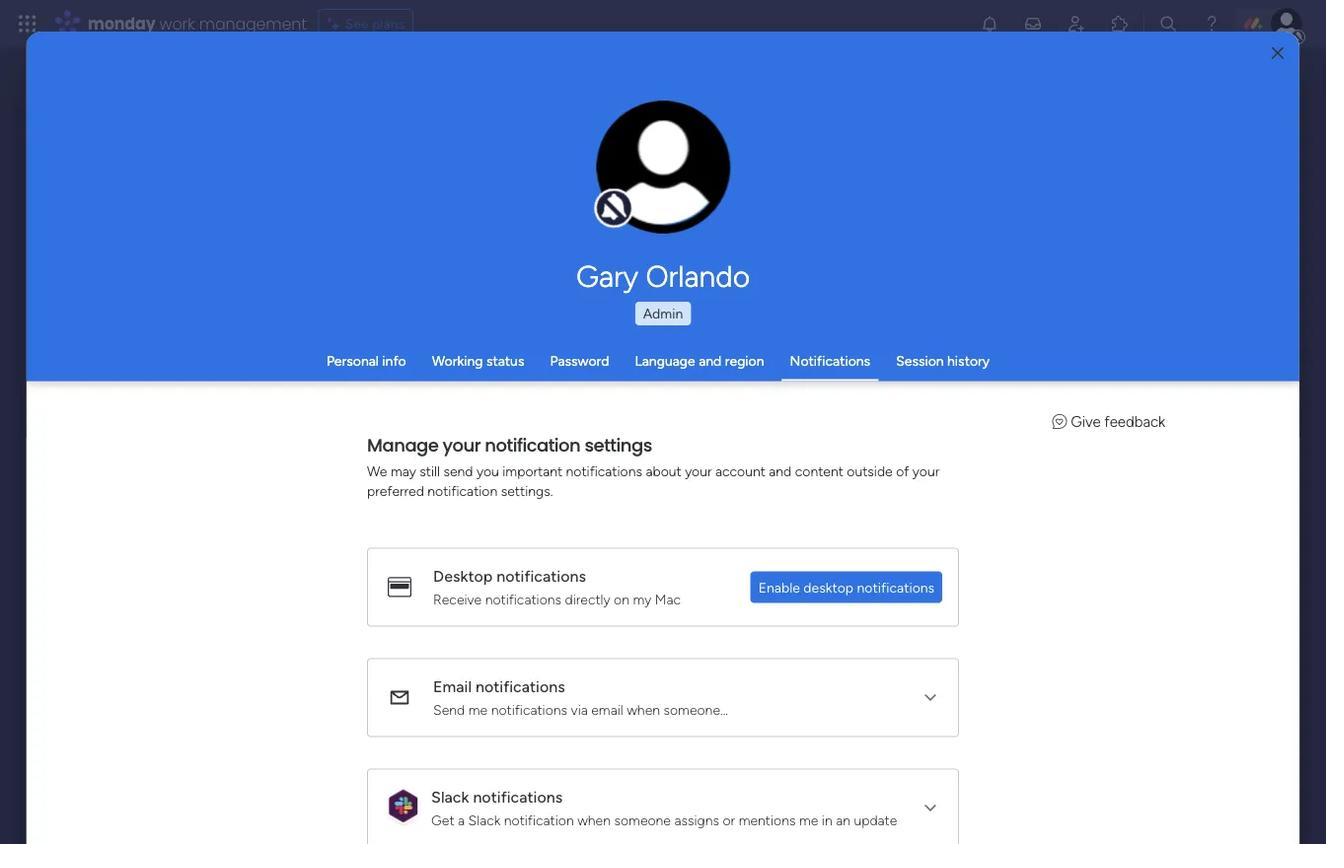 Task type: describe. For each thing, give the bounding box(es) containing it.
change
[[622, 178, 666, 193]]

content
[[795, 462, 843, 479]]

someone...
[[663, 701, 728, 718]]

email
[[433, 677, 472, 696]]

give
[[1071, 413, 1101, 431]]

gary orlando button
[[392, 259, 935, 294]]

v2 user feedback image
[[1052, 413, 1067, 431]]

and inside the manage your notification settings we may still send you important notifications about your account and content outside of your preferred notification settings.
[[769, 462, 792, 479]]

mentions
[[739, 812, 796, 828]]

search everything image
[[1159, 14, 1178, 34]]

feedback
[[1104, 413, 1165, 431]]

see plans
[[345, 15, 405, 32]]

info
[[382, 353, 406, 370]]

picture
[[644, 194, 684, 210]]

may
[[391, 462, 416, 479]]

send
[[443, 462, 473, 479]]

work
[[159, 12, 195, 35]]

region
[[725, 353, 764, 370]]

personal info link
[[327, 353, 406, 370]]

select product image
[[18, 14, 37, 34]]

notifications link
[[790, 353, 870, 370]]

notifications inside slack notifications get a slack notification when someone assigns or mentions me in an update
[[473, 788, 562, 807]]

notifications
[[790, 353, 870, 370]]

or
[[723, 812, 735, 828]]

update
[[854, 812, 897, 828]]

change profile picture
[[622, 178, 705, 210]]

0 vertical spatial and
[[699, 353, 722, 370]]

0 vertical spatial notification
[[485, 432, 580, 457]]

change profile picture button
[[597, 101, 731, 235]]

management
[[199, 12, 307, 35]]

account
[[715, 462, 765, 479]]

session history link
[[896, 353, 990, 370]]

still
[[420, 462, 440, 479]]

get
[[431, 812, 454, 828]]

desktop
[[433, 567, 493, 586]]

plans
[[372, 15, 405, 32]]

monday
[[88, 12, 155, 35]]

slack notifications get a slack notification when someone assigns or mentions me in an update
[[431, 788, 897, 828]]

send
[[433, 701, 465, 718]]

manage your notification settings we may still send you important notifications about your account and content outside of your preferred notification settings.
[[367, 432, 939, 499]]

directly
[[565, 591, 610, 607]]

1 vertical spatial slack
[[468, 812, 500, 828]]

working
[[432, 353, 483, 370]]

notifications image
[[980, 14, 1000, 34]]

you
[[476, 462, 499, 479]]

inbox image
[[1023, 14, 1043, 34]]

invite members image
[[1067, 14, 1086, 34]]

orlando
[[646, 259, 750, 294]]

assigns
[[674, 812, 719, 828]]

see plans button
[[318, 9, 414, 38]]

we
[[367, 462, 387, 479]]

apps image
[[1110, 14, 1130, 34]]

monday work management
[[88, 12, 307, 35]]

gary
[[576, 259, 638, 294]]

settings.
[[501, 482, 553, 499]]

profile
[[669, 178, 705, 193]]



Task type: vqa. For each thing, say whether or not it's contained in the screenshot.
'me'
yes



Task type: locate. For each thing, give the bounding box(es) containing it.
give feedback
[[1071, 413, 1165, 431]]

admin
[[643, 305, 683, 322]]

notification right a
[[504, 812, 574, 828]]

desktop notifications receive notifications directly on my mac
[[433, 567, 681, 607]]

language and region
[[635, 353, 764, 370]]

1 horizontal spatial me
[[799, 812, 818, 828]]

on
[[614, 591, 629, 607]]

notifications inside button
[[857, 579, 935, 596]]

close image
[[1272, 46, 1284, 60]]

0 horizontal spatial your
[[443, 432, 481, 457]]

1 horizontal spatial when
[[627, 701, 660, 718]]

your up send
[[443, 432, 481, 457]]

0 vertical spatial when
[[627, 701, 660, 718]]

when left someone
[[577, 812, 611, 828]]

and left region
[[699, 353, 722, 370]]

1 vertical spatial when
[[577, 812, 611, 828]]

history
[[947, 353, 990, 370]]

notification inside slack notifications get a slack notification when someone assigns or mentions me in an update
[[504, 812, 574, 828]]

your
[[443, 432, 481, 457], [685, 462, 712, 479], [913, 462, 939, 479]]

1 vertical spatial and
[[769, 462, 792, 479]]

notification up important at the left
[[485, 432, 580, 457]]

gary orlando dialog
[[27, 32, 1300, 845]]

settings
[[585, 432, 652, 457]]

0 horizontal spatial and
[[699, 353, 722, 370]]

preferred
[[367, 482, 424, 499]]

your right about
[[685, 462, 712, 479]]

and
[[699, 353, 722, 370], [769, 462, 792, 479]]

status
[[486, 353, 524, 370]]

password link
[[550, 353, 609, 370]]

receive
[[433, 591, 482, 607]]

slack right a
[[468, 812, 500, 828]]

email notifications send me notifications via email when someone...
[[433, 677, 728, 718]]

slack up get
[[431, 788, 469, 807]]

me left in
[[799, 812, 818, 828]]

manage
[[367, 432, 438, 457]]

of
[[896, 462, 909, 479]]

personal
[[327, 353, 379, 370]]

gary orlando
[[576, 259, 750, 294]]

give feedback link
[[1052, 413, 1165, 431]]

my
[[633, 591, 651, 607]]

me right send
[[468, 701, 488, 718]]

when inside email notifications send me notifications via email when someone...
[[627, 701, 660, 718]]

in
[[822, 812, 832, 828]]

help image
[[1202, 14, 1222, 34]]

when right email
[[627, 701, 660, 718]]

notifications inside the manage your notification settings we may still send you important notifications about your account and content outside of your preferred notification settings.
[[566, 462, 642, 479]]

enable desktop notifications
[[758, 579, 935, 596]]

session
[[896, 353, 944, 370]]

mac
[[655, 591, 681, 607]]

0 horizontal spatial when
[[577, 812, 611, 828]]

me inside slack notifications get a slack notification when someone assigns or mentions me in an update
[[799, 812, 818, 828]]

see
[[345, 15, 369, 32]]

working status
[[432, 353, 524, 370]]

outside
[[847, 462, 893, 479]]

when
[[627, 701, 660, 718], [577, 812, 611, 828]]

notification
[[485, 432, 580, 457], [428, 482, 497, 499], [504, 812, 574, 828]]

desktop
[[803, 579, 854, 596]]

important
[[502, 462, 562, 479]]

someone
[[614, 812, 671, 828]]

0 vertical spatial me
[[468, 701, 488, 718]]

2 horizontal spatial your
[[913, 462, 939, 479]]

0 vertical spatial slack
[[431, 788, 469, 807]]

notification down send
[[428, 482, 497, 499]]

your right of
[[913, 462, 939, 479]]

notifications
[[566, 462, 642, 479], [496, 567, 586, 586], [857, 579, 935, 596], [485, 591, 561, 607], [475, 677, 565, 696], [491, 701, 567, 718], [473, 788, 562, 807]]

working status link
[[432, 353, 524, 370]]

and left content
[[769, 462, 792, 479]]

about
[[646, 462, 681, 479]]

slack
[[431, 788, 469, 807], [468, 812, 500, 828]]

enable
[[758, 579, 800, 596]]

2 vertical spatial notification
[[504, 812, 574, 828]]

session history
[[896, 353, 990, 370]]

1 horizontal spatial your
[[685, 462, 712, 479]]

personal info
[[327, 353, 406, 370]]

an
[[836, 812, 850, 828]]

a
[[458, 812, 465, 828]]

language
[[635, 353, 695, 370]]

me
[[468, 701, 488, 718], [799, 812, 818, 828]]

language and region link
[[635, 353, 764, 370]]

password
[[550, 353, 609, 370]]

when inside slack notifications get a slack notification when someone assigns or mentions me in an update
[[577, 812, 611, 828]]

me inside email notifications send me notifications via email when someone...
[[468, 701, 488, 718]]

1 vertical spatial me
[[799, 812, 818, 828]]

0 horizontal spatial me
[[468, 701, 488, 718]]

enable desktop notifications button
[[751, 571, 942, 603]]

gary orlando image
[[1271, 8, 1303, 39]]

via
[[571, 701, 588, 718]]

1 vertical spatial notification
[[428, 482, 497, 499]]

1 horizontal spatial and
[[769, 462, 792, 479]]

email
[[591, 701, 623, 718]]



